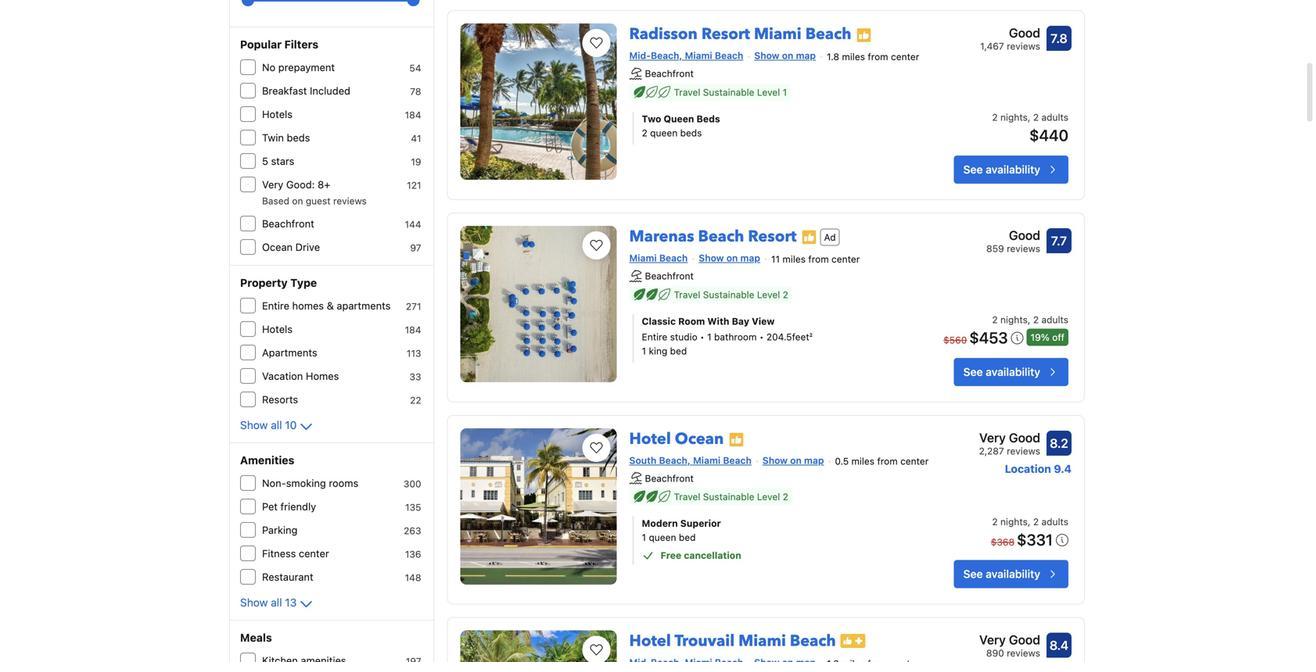 Task type: describe. For each thing, give the bounding box(es) containing it.
entire homes & apartments
[[262, 300, 391, 312]]

friendly
[[281, 501, 316, 513]]

drive
[[295, 241, 320, 253]]

2 up classic room with bay view link
[[783, 289, 789, 300]]

fitness
[[262, 548, 296, 560]]

2 up the 19% on the right bottom of page
[[1033, 314, 1039, 325]]

1 vertical spatial resort
[[748, 226, 797, 248]]

stars
[[271, 155, 295, 167]]

1 hotels from the top
[[262, 108, 293, 120]]

19%
[[1031, 332, 1050, 343]]

south beach, miami beach
[[629, 455, 752, 466]]

very good 2,287 reviews
[[979, 431, 1041, 457]]

mid-beach, miami beach
[[629, 50, 744, 61]]

travel sustainable level 1
[[674, 87, 787, 98]]

bay
[[732, 316, 750, 327]]

2 up $440
[[1033, 112, 1039, 123]]

204.5feet²
[[767, 332, 813, 343]]

see for resort
[[964, 366, 983, 378]]

studio
[[670, 332, 698, 343]]

show all 13
[[240, 597, 297, 609]]

this property is part of our preferred partner program. it's committed to providing excellent service and good value. it'll pay us a higher commission if you make a booking. image for marenas beach resort
[[802, 230, 817, 245]]

good inside good 1,467 reviews
[[1009, 26, 1041, 40]]

beach, for radisson
[[651, 50, 683, 61]]

availability for resort
[[986, 366, 1041, 378]]

cancellation
[[684, 550, 741, 561]]

1 queen bed
[[642, 532, 696, 543]]

restaurant
[[262, 572, 313, 583]]

room
[[678, 316, 705, 327]]

2 184 from the top
[[405, 325, 421, 336]]

queen inside two queen beds 2 queen beds
[[650, 128, 678, 138]]

1 down with
[[707, 332, 712, 343]]

modern superior link
[[642, 517, 906, 531]]

2 nights , 2 adults for marenas beach resort
[[992, 314, 1069, 325]]

19
[[411, 156, 421, 167]]

1,467
[[980, 41, 1004, 52]]

on down very good: 8+
[[292, 196, 303, 207]]

41
[[411, 133, 421, 144]]

2 up $453
[[992, 314, 998, 325]]

radisson resort miami beach
[[629, 24, 852, 45]]

2 nights , 2 adults for hotel ocean
[[992, 517, 1069, 528]]

radisson resort miami beach link
[[629, 17, 852, 45]]

1.8
[[827, 51, 840, 62]]

non-smoking rooms
[[262, 478, 359, 489]]

beachfront for marenas
[[645, 271, 694, 281]]

hotel ocean link
[[629, 422, 724, 450]]

level for miami
[[757, 87, 780, 98]]

level for resort
[[757, 289, 780, 300]]

2 down "1,467"
[[992, 112, 998, 123]]

1 vertical spatial bed
[[679, 532, 696, 543]]

2 inside two queen beds 2 queen beds
[[642, 128, 648, 138]]

from for miami
[[868, 51, 888, 62]]

show all 10
[[240, 419, 297, 432]]

hotel for hotel trouvail miami beach
[[629, 631, 671, 653]]

144
[[405, 219, 421, 230]]

&
[[327, 300, 334, 312]]

non-
[[262, 478, 286, 489]]

0.5
[[835, 456, 849, 467]]

300
[[404, 479, 421, 490]]

property
[[240, 277, 288, 289]]

show inside dropdown button
[[240, 597, 268, 609]]

33
[[410, 372, 421, 383]]

good element for radisson resort miami beach
[[980, 24, 1041, 42]]

very good element for 8.2
[[979, 429, 1041, 447]]

center for marenas beach resort
[[832, 254, 860, 265]]

97
[[410, 243, 421, 253]]

twin beds
[[262, 132, 310, 144]]

miami down "marenas"
[[629, 253, 657, 264]]

2 vertical spatial map
[[804, 455, 824, 466]]

radisson resort miami beach image
[[460, 24, 617, 180]]

miles for miami
[[842, 51, 865, 62]]

, for marenas beach resort
[[1028, 314, 1031, 325]]

good 859 reviews
[[987, 228, 1041, 254]]

on for hotel ocean
[[790, 455, 802, 466]]

marenas beach resort
[[629, 226, 797, 248]]

sustainable for miami
[[703, 87, 755, 98]]

good inside "very good 890 reviews"
[[1009, 633, 1041, 648]]

two
[[642, 113, 661, 124]]

, inside 2 nights , 2 adults $440
[[1028, 112, 1031, 123]]

beach, for hotel
[[659, 455, 691, 466]]

1 184 from the top
[[405, 110, 421, 120]]

adults inside 2 nights , 2 adults $440
[[1042, 112, 1069, 123]]

entire inside "classic room with bay view entire studio • 1 bathroom • 204.5feet² 1 king bed"
[[642, 332, 668, 343]]

ad
[[824, 232, 836, 243]]

hotel ocean
[[629, 429, 724, 450]]

travel sustainable level 2 for ocean
[[674, 492, 789, 503]]

no
[[262, 61, 276, 73]]

bathroom
[[714, 332, 757, 343]]

very for 8.2
[[980, 431, 1006, 445]]

show all 13 button
[[240, 595, 316, 614]]

two queen beds 2 queen beds
[[642, 113, 720, 138]]

hotel trouvail miami beach link
[[629, 625, 836, 653]]

see availability for resort
[[964, 366, 1041, 378]]

1 up two queen beds link
[[783, 87, 787, 98]]

this property is part of our preferred partner program. it's committed to providing excellent service and good value. it'll pay us a higher commission if you make a booking. image for radisson resort miami beach
[[856, 27, 872, 43]]

beachfront for hotel
[[645, 473, 694, 484]]

scored 8.2 element
[[1047, 431, 1072, 456]]

0 vertical spatial very
[[262, 179, 283, 191]]

271
[[406, 301, 421, 312]]

1 left king
[[642, 346, 646, 357]]

free cancellation
[[661, 550, 741, 561]]

1 vertical spatial queen
[[649, 532, 676, 543]]

7.7
[[1051, 234, 1067, 248]]

0 horizontal spatial this property is part of our preferred partner program. it's committed to providing excellent service and good value. it'll pay us a higher commission if you make a booking. image
[[729, 432, 744, 448]]

2 up modern superior link on the bottom of the page
[[783, 492, 789, 503]]

reviews for based on guest reviews
[[333, 196, 367, 207]]

trouvail
[[675, 631, 735, 653]]

filters
[[284, 38, 318, 51]]

show for radisson
[[754, 50, 780, 61]]

5 stars
[[262, 155, 295, 167]]

classic
[[642, 316, 676, 327]]

show all 10 button
[[240, 418, 316, 437]]

very good 890 reviews
[[980, 633, 1041, 659]]

beds
[[697, 113, 720, 124]]

from for resort
[[808, 254, 829, 265]]

miami for south
[[693, 455, 721, 466]]

all for 10
[[271, 419, 282, 432]]

2 • from the left
[[760, 332, 764, 343]]

136
[[405, 549, 421, 560]]

5
[[262, 155, 268, 167]]

fitness center
[[262, 548, 329, 560]]

scored 7.8 element
[[1047, 26, 1072, 51]]

2 up the $368
[[992, 517, 998, 528]]

show for marenas
[[699, 253, 724, 264]]

free
[[661, 550, 682, 561]]

ocean drive
[[262, 241, 320, 253]]

pet
[[262, 501, 278, 513]]

pet friendly
[[262, 501, 316, 513]]

marenas beach resort image
[[460, 226, 617, 383]]

with
[[708, 316, 730, 327]]

0 horizontal spatial this property is part of our preferred partner program. it's committed to providing excellent service and good value. it'll pay us a higher commission if you make a booking. image
[[729, 432, 744, 448]]

2 up $331
[[1033, 517, 1039, 528]]

1 vertical spatial ocean
[[675, 429, 724, 450]]

on for marenas beach resort
[[727, 253, 738, 264]]

beds inside two queen beds 2 queen beds
[[680, 128, 702, 138]]

king
[[649, 346, 668, 357]]

on for radisson resort miami beach
[[782, 50, 794, 61]]



Task type: vqa. For each thing, say whether or not it's contained in the screenshot.
sink
no



Task type: locate. For each thing, give the bounding box(es) containing it.
very inside "very good 890 reviews"
[[980, 633, 1006, 648]]

see
[[964, 163, 983, 176], [964, 366, 983, 378], [964, 568, 983, 581]]

queen
[[650, 128, 678, 138], [649, 532, 676, 543]]

0 vertical spatial hotel
[[629, 429, 671, 450]]

0 horizontal spatial entire
[[262, 300, 289, 312]]

2 nights , 2 adults $440
[[992, 112, 1069, 144]]

10
[[285, 419, 297, 432]]

very up 2,287
[[980, 431, 1006, 445]]

1 vertical spatial 2 nights , 2 adults
[[992, 517, 1069, 528]]

hotel inside the hotel ocean link
[[629, 429, 671, 450]]

2 down two
[[642, 128, 648, 138]]

marenas beach resort link
[[629, 220, 797, 248]]

reviews
[[1007, 41, 1041, 52], [333, 196, 367, 207], [1007, 243, 1041, 254], [1007, 446, 1041, 457], [1007, 648, 1041, 659]]

miami beach
[[629, 253, 688, 264]]

2 adults from the top
[[1042, 314, 1069, 325]]

0 vertical spatial sustainable
[[703, 87, 755, 98]]

miami down radisson
[[685, 50, 712, 61]]

, for hotel ocean
[[1028, 517, 1031, 528]]

travel up room
[[674, 289, 701, 300]]

2 vertical spatial show on map
[[763, 455, 824, 466]]

map for miami
[[796, 50, 816, 61]]

resort up the mid-beach, miami beach
[[702, 24, 750, 45]]

reviews for very good 890 reviews
[[1007, 648, 1041, 659]]

availability down 2 nights , 2 adults $440
[[986, 163, 1041, 176]]

0 vertical spatial bed
[[670, 346, 687, 357]]

hotel for hotel ocean
[[629, 429, 671, 450]]

vacation homes
[[262, 370, 339, 382]]

1 down modern
[[642, 532, 646, 543]]

all left 13
[[271, 597, 282, 609]]

1 travel sustainable level 2 from the top
[[674, 289, 789, 300]]

good element for marenas beach resort
[[987, 226, 1041, 245]]

breakfast included
[[262, 85, 351, 97]]

see availability link for resort
[[954, 358, 1069, 386]]

center for radisson resort miami beach
[[891, 51, 920, 62]]

show
[[754, 50, 780, 61], [699, 253, 724, 264], [240, 419, 268, 432], [763, 455, 788, 466], [240, 597, 268, 609]]

see availability down $453
[[964, 366, 1041, 378]]

890
[[986, 648, 1004, 659]]

0 vertical spatial nights
[[1001, 112, 1028, 123]]

reviews right "1,467"
[[1007, 41, 1041, 52]]

hotels
[[262, 108, 293, 120], [262, 324, 293, 335]]

this property is part of our preferred partner program. it's committed to providing excellent service and good value. it'll pay us a higher commission if you make a booking. image up 1.8 miles from center
[[856, 27, 872, 43]]

based
[[262, 196, 289, 207]]

0 vertical spatial beach,
[[651, 50, 683, 61]]

on left '0.5'
[[790, 455, 802, 466]]

sustainable for resort
[[703, 289, 755, 300]]

2 horizontal spatial this property is part of our preferred partner program. it's committed to providing excellent service and good value. it'll pay us a higher commission if you make a booking. image
[[856, 27, 872, 43]]

see availability for miami
[[964, 163, 1041, 176]]

1 nights from the top
[[1001, 112, 1028, 123]]

2
[[992, 112, 998, 123], [1033, 112, 1039, 123], [642, 128, 648, 138], [783, 289, 789, 300], [992, 314, 998, 325], [1033, 314, 1039, 325], [783, 492, 789, 503], [992, 517, 998, 528], [1033, 517, 1039, 528]]

1 vertical spatial from
[[808, 254, 829, 265]]

0 vertical spatial see availability link
[[954, 156, 1069, 184]]

hotel trouvail miami beach
[[629, 631, 836, 653]]

miles for resort
[[783, 254, 806, 265]]

2 see from the top
[[964, 366, 983, 378]]

1 vertical spatial see
[[964, 366, 983, 378]]

from
[[868, 51, 888, 62], [808, 254, 829, 265], [877, 456, 898, 467]]

availability down $453
[[986, 366, 1041, 378]]

$368
[[991, 537, 1015, 548]]

1 see availability from the top
[[964, 163, 1041, 176]]

adults up $440
[[1042, 112, 1069, 123]]

good inside very good 2,287 reviews
[[1009, 431, 1041, 445]]

0 vertical spatial availability
[[986, 163, 1041, 176]]

see availability link down $453
[[954, 358, 1069, 386]]

1 vertical spatial see availability
[[964, 366, 1041, 378]]

1 vertical spatial ,
[[1028, 314, 1031, 325]]

2 sustainable from the top
[[703, 289, 755, 300]]

resorts
[[262, 394, 298, 406]]

view
[[752, 316, 775, 327]]

1 vertical spatial availability
[[986, 366, 1041, 378]]

2 vertical spatial adults
[[1042, 517, 1069, 528]]

good 1,467 reviews
[[980, 26, 1041, 52]]

included
[[310, 85, 351, 97]]

travel sustainable level 2 for beach
[[674, 289, 789, 300]]

classic room with bay view link
[[642, 314, 906, 328]]

2 vertical spatial miles
[[852, 456, 875, 467]]

13
[[285, 597, 297, 609]]

queen
[[664, 113, 694, 124]]

3 availability from the top
[[986, 568, 1041, 581]]

good element left 7.7 in the right of the page
[[987, 226, 1041, 245]]

all
[[271, 419, 282, 432], [271, 597, 282, 609]]

all inside dropdown button
[[271, 597, 282, 609]]

this property is part of our preferred plus program. it's committed to providing outstanding service and excellent value. it'll pay us a higher commission if you make a booking. image
[[841, 635, 866, 649], [841, 635, 866, 649]]

center down ad
[[832, 254, 860, 265]]

1 vertical spatial miles
[[783, 254, 806, 265]]

map left 1.8
[[796, 50, 816, 61]]

0 vertical spatial from
[[868, 51, 888, 62]]

8+
[[318, 179, 330, 191]]

center right the fitness
[[299, 548, 329, 560]]

hotel ocean image
[[460, 429, 617, 585]]

apartments
[[337, 300, 391, 312]]

very inside very good 2,287 reviews
[[980, 431, 1006, 445]]

1 horizontal spatial •
[[760, 332, 764, 343]]

this property is part of our preferred partner program. it's committed to providing excellent service and good value. it'll pay us a higher commission if you make a booking. image for marenas beach resort
[[802, 230, 817, 245]]

twin
[[262, 132, 284, 144]]

1 , from the top
[[1028, 112, 1031, 123]]

this property is part of our preferred partner program. it's committed to providing excellent service and good value. it'll pay us a higher commission if you make a booking. image
[[856, 27, 872, 43], [802, 230, 817, 245], [729, 432, 744, 448]]

modern superior
[[642, 518, 721, 529]]

very good element for 8.4
[[980, 631, 1041, 650]]

1 vertical spatial nights
[[1001, 314, 1028, 325]]

beach, down hotel ocean
[[659, 455, 691, 466]]

resort
[[702, 24, 750, 45], [748, 226, 797, 248]]

1 vertical spatial very
[[980, 431, 1006, 445]]

bed inside "classic room with bay view entire studio • 1 bathroom • 204.5feet² 1 king bed"
[[670, 346, 687, 357]]

beach for south beach, miami beach
[[723, 455, 752, 466]]

hotel inside hotel trouvail miami beach link
[[629, 631, 671, 653]]

entire down property type
[[262, 300, 289, 312]]

2 vertical spatial travel
[[674, 492, 701, 503]]

show on map left '0.5'
[[763, 455, 824, 466]]

2 vertical spatial nights
[[1001, 517, 1028, 528]]

3 good from the top
[[1009, 431, 1041, 445]]

3 sustainable from the top
[[703, 492, 755, 503]]

54
[[410, 63, 421, 74]]

this property is part of our preferred partner program. it's committed to providing excellent service and good value. it'll pay us a higher commission if you make a booking. image for radisson resort miami beach
[[856, 27, 872, 43]]

beach for hotel trouvail miami beach
[[790, 631, 836, 653]]

0 vertical spatial hotels
[[262, 108, 293, 120]]

1 vertical spatial adults
[[1042, 314, 1069, 325]]

hotels up twin at the left top of page
[[262, 108, 293, 120]]

reviews inside good 1,467 reviews
[[1007, 41, 1041, 52]]

0 horizontal spatial •
[[700, 332, 705, 343]]

show up modern superior link on the bottom of the page
[[763, 455, 788, 466]]

travel sustainable level 2 up bay
[[674, 289, 789, 300]]

2 travel from the top
[[674, 289, 701, 300]]

on left 1.8
[[782, 50, 794, 61]]

beachfront down the mid-beach, miami beach
[[645, 68, 694, 79]]

2 all from the top
[[271, 597, 282, 609]]

nights up the $368
[[1001, 517, 1028, 528]]

nights for marenas beach resort
[[1001, 314, 1028, 325]]

2,287
[[979, 446, 1004, 457]]

show on map for miami
[[754, 50, 816, 61]]

all left 10
[[271, 419, 282, 432]]

2 vertical spatial this property is part of our preferred partner program. it's committed to providing excellent service and good value. it'll pay us a higher commission if you make a booking. image
[[729, 432, 744, 448]]

0 vertical spatial map
[[796, 50, 816, 61]]

0 vertical spatial this property is part of our preferred partner program. it's committed to providing excellent service and good value. it'll pay us a higher commission if you make a booking. image
[[856, 27, 872, 43]]

2 vertical spatial see availability link
[[954, 561, 1069, 589]]

2 hotel from the top
[[629, 631, 671, 653]]

1 vertical spatial good element
[[987, 226, 1041, 245]]

this property is part of our preferred partner program. it's committed to providing excellent service and good value. it'll pay us a higher commission if you make a booking. image left ad
[[802, 230, 817, 245]]

1 all from the top
[[271, 419, 282, 432]]

beds right twin at the left top of page
[[287, 132, 310, 144]]

adults up off
[[1042, 314, 1069, 325]]

property type
[[240, 277, 317, 289]]

see availability down the $368
[[964, 568, 1041, 581]]

good
[[1009, 26, 1041, 40], [1009, 228, 1041, 243], [1009, 431, 1041, 445], [1009, 633, 1041, 648]]

1 vertical spatial map
[[741, 253, 760, 264]]

0 vertical spatial entire
[[262, 300, 289, 312]]

0 horizontal spatial beds
[[287, 132, 310, 144]]

nights inside 2 nights , 2 adults $440
[[1001, 112, 1028, 123]]

map left '0.5'
[[804, 455, 824, 466]]

very for 8.4
[[980, 633, 1006, 648]]

1 vertical spatial travel
[[674, 289, 701, 300]]

135
[[405, 502, 421, 513]]

south
[[629, 455, 657, 466]]

very good element
[[979, 429, 1041, 447], [980, 631, 1041, 650]]

3 see availability from the top
[[964, 568, 1041, 581]]

1 see availability link from the top
[[954, 156, 1069, 184]]

all inside dropdown button
[[271, 419, 282, 432]]

0 vertical spatial travel sustainable level 2
[[674, 289, 789, 300]]

• down view
[[760, 332, 764, 343]]

22
[[410, 395, 421, 406]]

this property is part of our preferred partner program. it's committed to providing excellent service and good value. it'll pay us a higher commission if you make a booking. image up south beach, miami beach
[[729, 432, 744, 448]]

miami for hotel
[[739, 631, 786, 653]]

0 horizontal spatial ocean
[[262, 241, 293, 253]]

this property is part of our preferred partner program. it's committed to providing excellent service and good value. it'll pay us a higher commission if you make a booking. image left ad
[[802, 230, 817, 245]]

parking
[[262, 525, 298, 536]]

breakfast
[[262, 85, 307, 97]]

$453
[[970, 328, 1008, 347]]

sustainable up the superior at the right of the page
[[703, 492, 755, 503]]

miami down hotel ocean
[[693, 455, 721, 466]]

1 vertical spatial sustainable
[[703, 289, 755, 300]]

popular
[[240, 38, 282, 51]]

0 vertical spatial 2 nights , 2 adults
[[992, 314, 1069, 325]]

0 vertical spatial level
[[757, 87, 780, 98]]

1 level from the top
[[757, 87, 780, 98]]

reviews inside 'good 859 reviews'
[[1007, 243, 1041, 254]]

see availability
[[964, 163, 1041, 176], [964, 366, 1041, 378], [964, 568, 1041, 581]]

0 vertical spatial miles
[[842, 51, 865, 62]]

$440
[[1030, 126, 1069, 144]]

reviews for very good 2,287 reviews
[[1007, 446, 1041, 457]]

bed down the studio
[[670, 346, 687, 357]]

hotels up apartments
[[262, 324, 293, 335]]

good left scored 7.8 element
[[1009, 26, 1041, 40]]

from right '0.5'
[[877, 456, 898, 467]]

1 see from the top
[[964, 163, 983, 176]]

0 vertical spatial adults
[[1042, 112, 1069, 123]]

2 vertical spatial ,
[[1028, 517, 1031, 528]]

off
[[1052, 332, 1065, 343]]

travel for hotel
[[674, 492, 701, 503]]

see availability link for miami
[[954, 156, 1069, 184]]

3 see availability link from the top
[[954, 561, 1069, 589]]

adults for hotel ocean
[[1042, 517, 1069, 528]]

1 2 nights , 2 adults from the top
[[992, 314, 1069, 325]]

1 vertical spatial level
[[757, 289, 780, 300]]

very good: 8+
[[262, 179, 330, 191]]

11 miles from center
[[771, 254, 860, 265]]

availability for miami
[[986, 163, 1041, 176]]

based on guest reviews
[[262, 196, 367, 207]]

1.8 miles from center
[[827, 51, 920, 62]]

hotel left the 'trouvail'
[[629, 631, 671, 653]]

center for hotel ocean
[[901, 456, 929, 467]]

1 horizontal spatial entire
[[642, 332, 668, 343]]

map left 11
[[741, 253, 760, 264]]

entire
[[262, 300, 289, 312], [642, 332, 668, 343]]

resort up 11
[[748, 226, 797, 248]]

reviews inside very good 2,287 reviews
[[1007, 446, 1041, 457]]

beach
[[806, 24, 852, 45], [715, 50, 744, 61], [698, 226, 744, 248], [659, 253, 688, 264], [723, 455, 752, 466], [790, 631, 836, 653]]

level up modern superior link on the bottom of the page
[[757, 492, 780, 503]]

center right '0.5'
[[901, 456, 929, 467]]

location 9.4
[[1005, 463, 1072, 476]]

2 vertical spatial from
[[877, 456, 898, 467]]

1 travel from the top
[[674, 87, 701, 98]]

beachfront up ocean drive
[[262, 218, 314, 230]]

availability
[[986, 163, 1041, 176], [986, 366, 1041, 378], [986, 568, 1041, 581]]

0 vertical spatial good element
[[980, 24, 1041, 42]]

beach for radisson resort miami beach
[[806, 24, 852, 45]]

show down the resorts
[[240, 419, 268, 432]]

show on map down "marenas beach resort"
[[699, 253, 760, 264]]

78
[[410, 86, 421, 97]]

travel
[[674, 87, 701, 98], [674, 289, 701, 300], [674, 492, 701, 503]]

mid-
[[629, 50, 651, 61]]

popular filters
[[240, 38, 318, 51]]

nights down "1,467"
[[1001, 112, 1028, 123]]

3 adults from the top
[[1042, 517, 1069, 528]]

travel sustainable level 2 up the superior at the right of the page
[[674, 492, 789, 503]]

good left 8.4 at right
[[1009, 633, 1041, 648]]

0 vertical spatial travel
[[674, 87, 701, 98]]

2 availability from the top
[[986, 366, 1041, 378]]

3 travel from the top
[[674, 492, 701, 503]]

2 see availability from the top
[[964, 366, 1041, 378]]

4 good from the top
[[1009, 633, 1041, 648]]

location
[[1005, 463, 1051, 476]]

1 vertical spatial show on map
[[699, 253, 760, 264]]

this property is part of our preferred partner program. it's committed to providing excellent service and good value. it'll pay us a higher commission if you make a booking. image
[[856, 27, 872, 43], [802, 230, 817, 245], [729, 432, 744, 448]]

1 vertical spatial hotels
[[262, 324, 293, 335]]

2 good from the top
[[1009, 228, 1041, 243]]

beachfront down miami beach
[[645, 271, 694, 281]]

entire up king
[[642, 332, 668, 343]]

adults for marenas beach resort
[[1042, 314, 1069, 325]]

group
[[248, 0, 414, 13]]

queen down modern
[[649, 532, 676, 543]]

all for 13
[[271, 597, 282, 609]]

3 nights from the top
[[1001, 517, 1028, 528]]

2 nights , 2 adults
[[992, 314, 1069, 325], [992, 517, 1069, 528]]

reviews up location
[[1007, 446, 1041, 457]]

see for miami
[[964, 163, 983, 176]]

nights for hotel ocean
[[1001, 517, 1028, 528]]

reviews right 890
[[1007, 648, 1041, 659]]

1 hotel from the top
[[629, 429, 671, 450]]

2 horizontal spatial this property is part of our preferred partner program. it's committed to providing excellent service and good value. it'll pay us a higher commission if you make a booking. image
[[856, 27, 872, 43]]

2 level from the top
[[757, 289, 780, 300]]

bed down modern superior
[[679, 532, 696, 543]]

2 vertical spatial sustainable
[[703, 492, 755, 503]]

1 sustainable from the top
[[703, 87, 755, 98]]

1 availability from the top
[[986, 163, 1041, 176]]

3 , from the top
[[1028, 517, 1031, 528]]

1 vertical spatial entire
[[642, 332, 668, 343]]

prepayment
[[278, 61, 335, 73]]

0 vertical spatial this property is part of our preferred partner program. it's committed to providing excellent service and good value. it'll pay us a higher commission if you make a booking. image
[[856, 27, 872, 43]]

1 vertical spatial 184
[[405, 325, 421, 336]]

show on map left 1.8
[[754, 50, 816, 61]]

scored 8.4 element
[[1047, 633, 1072, 658]]

no prepayment
[[262, 61, 335, 73]]

1 • from the left
[[700, 332, 705, 343]]

2 vertical spatial level
[[757, 492, 780, 503]]

1 vertical spatial hotel
[[629, 631, 671, 653]]

reviews right the 859
[[1007, 243, 1041, 254]]

center
[[891, 51, 920, 62], [832, 254, 860, 265], [901, 456, 929, 467], [299, 548, 329, 560]]

1 adults from the top
[[1042, 112, 1069, 123]]

2 vertical spatial this property is part of our preferred partner program. it's committed to providing excellent service and good value. it'll pay us a higher commission if you make a booking. image
[[729, 432, 744, 448]]

miami up travel sustainable level 1
[[754, 24, 802, 45]]

0 vertical spatial see
[[964, 163, 983, 176]]

miami right the 'trouvail'
[[739, 631, 786, 653]]

3 see from the top
[[964, 568, 983, 581]]

0 vertical spatial ocean
[[262, 241, 293, 253]]

beach,
[[651, 50, 683, 61], [659, 455, 691, 466]]

meals
[[240, 632, 272, 645]]

1 horizontal spatial ocean
[[675, 429, 724, 450]]

1 horizontal spatial this property is part of our preferred partner program. it's committed to providing excellent service and good value. it'll pay us a higher commission if you make a booking. image
[[802, 230, 817, 245]]

0 vertical spatial show on map
[[754, 50, 816, 61]]

beachfront for radisson
[[645, 68, 694, 79]]

0 vertical spatial very good element
[[979, 429, 1041, 447]]

1 vertical spatial this property is part of our preferred partner program. it's committed to providing excellent service and good value. it'll pay us a higher commission if you make a booking. image
[[802, 230, 817, 245]]

1 good from the top
[[1009, 26, 1041, 40]]

good up location
[[1009, 431, 1041, 445]]

classic room with bay view entire studio • 1 bathroom • 204.5feet² 1 king bed
[[642, 316, 813, 357]]

1 vertical spatial see availability link
[[954, 358, 1069, 386]]

2 hotels from the top
[[262, 324, 293, 335]]

2 , from the top
[[1028, 314, 1031, 325]]

vacation
[[262, 370, 303, 382]]

2 vertical spatial very
[[980, 633, 1006, 648]]

adults up $331
[[1042, 517, 1069, 528]]

0 vertical spatial 184
[[405, 110, 421, 120]]

modern
[[642, 518, 678, 529]]

113
[[407, 348, 421, 359]]

2 nights , 2 adults up $331
[[992, 517, 1069, 528]]

level up view
[[757, 289, 780, 300]]

show for hotel
[[763, 455, 788, 466]]

guest
[[306, 196, 331, 207]]

1 vertical spatial travel sustainable level 2
[[674, 492, 789, 503]]

1 vertical spatial all
[[271, 597, 282, 609]]

good inside 'good 859 reviews'
[[1009, 228, 1041, 243]]

1 vertical spatial very good element
[[980, 631, 1041, 650]]

scored 7.7 element
[[1047, 228, 1072, 253]]

this property is part of our preferred partner program. it's committed to providing excellent service and good value. it'll pay us a higher commission if you make a booking. image up south beach, miami beach
[[729, 432, 744, 448]]

$331
[[1017, 531, 1053, 549]]

nights up $453
[[1001, 314, 1028, 325]]

show on map for resort
[[699, 253, 760, 264]]

2 2 nights , 2 adults from the top
[[992, 517, 1069, 528]]

3 level from the top
[[757, 492, 780, 503]]

0 vertical spatial all
[[271, 419, 282, 432]]

0 vertical spatial see availability
[[964, 163, 1041, 176]]

from down ad
[[808, 254, 829, 265]]

travel up queen
[[674, 87, 701, 98]]

center right 1.8
[[891, 51, 920, 62]]

2 vertical spatial see
[[964, 568, 983, 581]]

miami for radisson
[[754, 24, 802, 45]]

map
[[796, 50, 816, 61], [741, 253, 760, 264], [804, 455, 824, 466]]

hotel up the south
[[629, 429, 671, 450]]

miles right 11
[[783, 254, 806, 265]]

859
[[987, 243, 1004, 254]]

miles right '0.5'
[[852, 456, 875, 467]]

2 see availability link from the top
[[954, 358, 1069, 386]]

travel for radisson
[[674, 87, 701, 98]]

2 vertical spatial availability
[[986, 568, 1041, 581]]

this property is part of our preferred partner program. it's committed to providing excellent service and good value. it'll pay us a higher commission if you make a booking. image up 1.8 miles from center
[[856, 27, 872, 43]]

queen down two
[[650, 128, 678, 138]]

miami for mid-
[[685, 50, 712, 61]]

very good element left 8.4 at right
[[980, 631, 1041, 650]]

very up the based
[[262, 179, 283, 191]]

homes
[[306, 370, 339, 382]]

map for resort
[[741, 253, 760, 264]]

travel for marenas
[[674, 289, 701, 300]]

reviews inside "very good 890 reviews"
[[1007, 648, 1041, 659]]

marenas
[[629, 226, 694, 248]]

ocean up south beach, miami beach
[[675, 429, 724, 450]]

0 vertical spatial resort
[[702, 24, 750, 45]]

very up 890
[[980, 633, 1006, 648]]

2 vertical spatial see availability
[[964, 568, 1041, 581]]

apartments
[[262, 347, 317, 359]]

184 down 271
[[405, 325, 421, 336]]

ocean left drive
[[262, 241, 293, 253]]

0 vertical spatial ,
[[1028, 112, 1031, 123]]

see availability down 2 nights , 2 adults $440
[[964, 163, 1041, 176]]

see availability link down 2 nights , 2 adults $440
[[954, 156, 1069, 184]]

sustainable up with
[[703, 289, 755, 300]]

reviews right guest
[[333, 196, 367, 207]]

• right the studio
[[700, 332, 705, 343]]

1 horizontal spatial this property is part of our preferred partner program. it's committed to providing excellent service and good value. it'll pay us a higher commission if you make a booking. image
[[802, 230, 817, 245]]

184
[[405, 110, 421, 120], [405, 325, 421, 336]]

two queen beds link
[[642, 112, 906, 126]]

good element
[[980, 24, 1041, 42], [987, 226, 1041, 245]]

0 vertical spatial queen
[[650, 128, 678, 138]]

2 travel sustainable level 2 from the top
[[674, 492, 789, 503]]

show down "marenas beach resort"
[[699, 253, 724, 264]]

show inside dropdown button
[[240, 419, 268, 432]]

1 vertical spatial this property is part of our preferred partner program. it's committed to providing excellent service and good value. it'll pay us a higher commission if you make a booking. image
[[802, 230, 817, 245]]

2 nights from the top
[[1001, 314, 1028, 325]]

beach for mid-beach, miami beach
[[715, 50, 744, 61]]

sustainable up the beds
[[703, 87, 755, 98]]

availability down the $368
[[986, 568, 1041, 581]]

smoking
[[286, 478, 326, 489]]

1 horizontal spatial beds
[[680, 128, 702, 138]]

good element left the 7.8
[[980, 24, 1041, 42]]

1 vertical spatial beach,
[[659, 455, 691, 466]]



